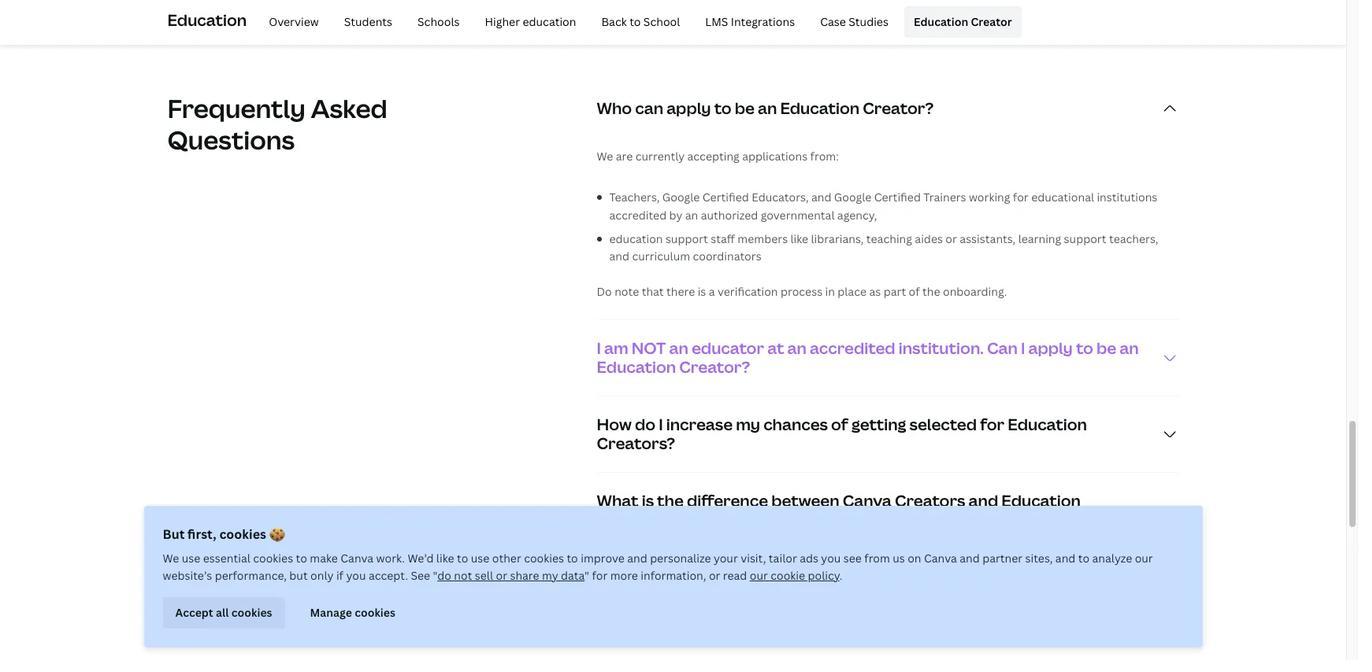 Task type: describe. For each thing, give the bounding box(es) containing it.
your
[[714, 551, 738, 566]]

work.
[[376, 551, 405, 566]]

chances
[[763, 414, 828, 436]]

who can apply to be an education creator? button
[[597, 81, 1179, 137]]

working
[[969, 190, 1010, 205]]

teachers,
[[609, 190, 660, 205]]

i am not an educator at an accredited institution. can i apply to be an education creator? button
[[597, 320, 1179, 396]]

1 use from the left
[[182, 551, 200, 566]]

our inside we use essential cookies to make canva work. we'd like to use other cookies to improve and personalize your visit, tailor ads you see from us on canva and partner sites, and to analyze our website's performance, but only if you accept. see "
[[1135, 551, 1153, 566]]

students link
[[335, 6, 402, 38]]

overview link
[[259, 6, 328, 38]]

aides
[[915, 232, 943, 247]]

cookies inside manage cookies button
[[355, 606, 395, 621]]

educational
[[1031, 190, 1094, 205]]

1 horizontal spatial or
[[709, 569, 720, 584]]

first,
[[188, 526, 216, 544]]

accept
[[175, 606, 213, 621]]

creators
[[895, 491, 965, 512]]

we for we are currently accepting applications from:
[[597, 149, 613, 164]]

cookies inside accept all cookies button
[[231, 606, 272, 621]]

make
[[310, 551, 338, 566]]

case studies
[[820, 14, 889, 29]]

educator
[[692, 338, 764, 359]]

" inside we use essential cookies to make canva work. we'd like to use other cookies to improve and personalize your visit, tailor ads you see from us on canva and partner sites, and to analyze our website's performance, but only if you accept. see "
[[433, 569, 437, 584]]

but first, cookies 🍪
[[163, 526, 285, 544]]

our cookie policy link
[[750, 569, 840, 584]]

frequently asked questions
[[167, 92, 387, 157]]

coordinators
[[693, 249, 762, 264]]

.
[[840, 569, 842, 584]]

and inside teachers, google certified educators, and google certified trainers working for educational institutions accredited by an authorized governmental agency,
[[811, 190, 831, 205]]

1 support from the left
[[666, 232, 708, 247]]

integrations
[[731, 14, 795, 29]]

us
[[893, 551, 905, 566]]

sell
[[475, 569, 493, 584]]

we use essential cookies to make canva work. we'd like to use other cookies to improve and personalize your visit, tailor ads you see from us on canva and partner sites, and to analyze our website's performance, but only if you accept. see "
[[163, 551, 1153, 584]]

we for we use essential cookies to make canva work. we'd like to use other cookies to improve and personalize your visit, tailor ads you see from us on canva and partner sites, and to analyze our website's performance, but only if you accept. see "
[[163, 551, 179, 566]]

2 horizontal spatial canva
[[924, 551, 957, 566]]

creator
[[971, 14, 1012, 29]]

onboarding.
[[943, 284, 1007, 299]]

1 certified from the left
[[702, 190, 749, 205]]

2 google from the left
[[834, 190, 872, 205]]

manage cookies button
[[297, 598, 408, 629]]

0 horizontal spatial for
[[592, 569, 608, 584]]

can
[[987, 338, 1018, 359]]

verification
[[718, 284, 778, 299]]

do not sell or share my data link
[[437, 569, 585, 584]]

0 vertical spatial of
[[909, 284, 920, 299]]

analyze
[[1092, 551, 1132, 566]]

teaching
[[866, 232, 912, 247]]

at
[[767, 338, 784, 359]]

case studies link
[[811, 6, 898, 38]]

and right sites,
[[1055, 551, 1076, 566]]

0 horizontal spatial i
[[597, 338, 601, 359]]

agency,
[[837, 208, 877, 223]]

like inside the education support staff members like librarians, teaching aides or assistants, learning support teachers, and curriculum coordinators
[[791, 232, 808, 247]]

or inside the education support staff members like librarians, teaching aides or assistants, learning support teachers, and curriculum coordinators
[[946, 232, 957, 247]]

education inside the how do i increase my chances of getting selected for education creators?
[[1008, 414, 1087, 436]]

teachers, google certified educators, and google certified trainers working for educational institutions accredited by an authorized governmental agency,
[[609, 190, 1158, 223]]

0 horizontal spatial apply
[[667, 98, 711, 119]]

questions
[[167, 123, 295, 157]]

2 horizontal spatial i
[[1021, 338, 1025, 359]]

back to school
[[601, 14, 680, 29]]

essential
[[203, 551, 250, 566]]

accept all cookies
[[175, 606, 272, 621]]

only
[[310, 569, 334, 584]]

for for working
[[1013, 190, 1029, 205]]

like inside we use essential cookies to make canva work. we'd like to use other cookies to improve and personalize your visit, tailor ads you see from us on canva and partner sites, and to analyze our website's performance, but only if you accept. see "
[[436, 551, 454, 566]]

higher education
[[485, 14, 576, 29]]

lms integrations link
[[696, 6, 804, 38]]

cookie
[[771, 569, 805, 584]]

be inside i am not an educator at an accredited institution. can i apply to be an education creator?
[[1097, 338, 1116, 359]]

from
[[864, 551, 890, 566]]

but
[[289, 569, 308, 584]]

there
[[666, 284, 695, 299]]

applications
[[742, 149, 808, 164]]

data
[[561, 569, 585, 584]]

and left "partner"
[[960, 551, 980, 566]]

part
[[884, 284, 906, 299]]

performance,
[[215, 569, 287, 584]]

all
[[216, 606, 229, 621]]

higher
[[485, 14, 520, 29]]

note
[[615, 284, 639, 299]]

lms
[[705, 14, 728, 29]]

how
[[597, 414, 632, 436]]

to inside i am not an educator at an accredited institution. can i apply to be an education creator?
[[1076, 338, 1093, 359]]

see
[[844, 551, 862, 566]]

are
[[616, 149, 633, 164]]

that
[[642, 284, 664, 299]]

see
[[411, 569, 430, 584]]

accept.
[[369, 569, 408, 584]]

from:
[[810, 149, 839, 164]]

🍪
[[269, 526, 285, 544]]

teachers,
[[1109, 232, 1158, 247]]

ads
[[800, 551, 818, 566]]

of inside the how do i increase my chances of getting selected for education creators?
[[831, 414, 848, 436]]

curriculum
[[632, 249, 690, 264]]

i inside the how do i increase my chances of getting selected for education creators?
[[659, 414, 663, 436]]

0 horizontal spatial canva
[[341, 551, 374, 566]]

staff
[[711, 232, 735, 247]]

share
[[510, 569, 539, 584]]

tailor
[[769, 551, 797, 566]]

accept all cookies button
[[163, 598, 285, 629]]

cookies down 🍪
[[253, 551, 293, 566]]

manage cookies
[[310, 606, 395, 621]]

cookies up share
[[524, 551, 564, 566]]

who
[[597, 98, 632, 119]]

overview
[[269, 14, 319, 29]]



Task type: locate. For each thing, give the bounding box(es) containing it.
1 horizontal spatial our
[[1135, 551, 1153, 566]]

1 horizontal spatial is
[[698, 284, 706, 299]]

1 horizontal spatial do
[[635, 414, 656, 436]]

place
[[838, 284, 867, 299]]

partner
[[982, 551, 1023, 566]]

1 vertical spatial creator?
[[679, 357, 750, 378]]

certified up authorized
[[702, 190, 749, 205]]

process
[[781, 284, 823, 299]]

we left 'are' at top left
[[597, 149, 613, 164]]

0 vertical spatial the
[[923, 284, 940, 299]]

0 vertical spatial like
[[791, 232, 808, 247]]

apply inside i am not an educator at an accredited institution. can i apply to be an education creator?
[[1028, 338, 1073, 359]]

back to school link
[[592, 6, 690, 38]]

or
[[946, 232, 957, 247], [496, 569, 507, 584], [709, 569, 720, 584]]

or right aides
[[946, 232, 957, 247]]

0 horizontal spatial support
[[666, 232, 708, 247]]

but
[[163, 526, 185, 544]]

governmental
[[761, 208, 835, 223]]

google up "agency,"
[[834, 190, 872, 205]]

2 creators? from the top
[[597, 510, 675, 531]]

we inside we use essential cookies to make canva work. we'd like to use other cookies to improve and personalize your visit, tailor ads you see from us on canva and partner sites, and to analyze our website's performance, but only if you accept. see "
[[163, 551, 179, 566]]

my
[[736, 414, 760, 436], [542, 569, 558, 584]]

canva right on
[[924, 551, 957, 566]]

i right can
[[1021, 338, 1025, 359]]

education creator
[[914, 14, 1012, 29]]

education inside i am not an educator at an accredited institution. can i apply to be an education creator?
[[597, 357, 676, 378]]

0 horizontal spatial you
[[346, 569, 366, 584]]

2 horizontal spatial or
[[946, 232, 957, 247]]

members
[[738, 232, 788, 247]]

increase
[[666, 414, 733, 436]]

1 vertical spatial accredited
[[810, 338, 895, 359]]

education inside what is the difference between canva creators and education creators?
[[1001, 491, 1081, 512]]

we'd
[[408, 551, 434, 566]]

" right see
[[433, 569, 437, 584]]

an inside teachers, google certified educators, and google certified trainers working for educational institutions accredited by an authorized governmental agency,
[[685, 208, 698, 223]]

the inside what is the difference between canva creators and education creators?
[[657, 491, 684, 512]]

more
[[610, 569, 638, 584]]

2 support from the left
[[1064, 232, 1106, 247]]

2 " from the left
[[585, 569, 589, 584]]

the right the part
[[923, 284, 940, 299]]

1 vertical spatial for
[[980, 414, 1005, 436]]

2 vertical spatial for
[[592, 569, 608, 584]]

0 horizontal spatial my
[[542, 569, 558, 584]]

0 vertical spatial apply
[[667, 98, 711, 119]]

and inside what is the difference between canva creators and education creators?
[[969, 491, 998, 512]]

education
[[167, 9, 247, 31], [914, 14, 968, 29], [780, 98, 860, 119], [597, 357, 676, 378], [1008, 414, 1087, 436], [1001, 491, 1081, 512]]

educators,
[[752, 190, 809, 205]]

0 horizontal spatial use
[[182, 551, 200, 566]]

be
[[735, 98, 755, 119], [1097, 338, 1116, 359]]

how do i increase my chances of getting selected for education creators? button
[[597, 397, 1179, 473]]

accredited inside i am not an educator at an accredited institution. can i apply to be an education creator?
[[810, 338, 895, 359]]

0 vertical spatial accredited
[[609, 208, 667, 223]]

getting
[[851, 414, 906, 436]]

1 horizontal spatial support
[[1064, 232, 1106, 247]]

1 horizontal spatial google
[[834, 190, 872, 205]]

0 vertical spatial for
[[1013, 190, 1029, 205]]

0 vertical spatial my
[[736, 414, 760, 436]]

and
[[811, 190, 831, 205], [609, 249, 629, 264], [969, 491, 998, 512], [627, 551, 647, 566], [960, 551, 980, 566], [1055, 551, 1076, 566]]

education up curriculum
[[609, 232, 663, 247]]

is left a
[[698, 284, 706, 299]]

visit,
[[741, 551, 766, 566]]

1 horizontal spatial we
[[597, 149, 613, 164]]

what is the difference between canva creators and education creators? button
[[597, 473, 1179, 549]]

do note that there is a verification process in place as part of the onboarding.
[[597, 284, 1007, 299]]

0 horizontal spatial certified
[[702, 190, 749, 205]]

support down by
[[666, 232, 708, 247]]

our
[[1135, 551, 1153, 566], [750, 569, 768, 584]]

authorized
[[701, 208, 758, 223]]

1 horizontal spatial be
[[1097, 338, 1116, 359]]

creators? inside what is the difference between canva creators and education creators?
[[597, 510, 675, 531]]

0 horizontal spatial creator?
[[679, 357, 750, 378]]

1 vertical spatial education
[[609, 232, 663, 247]]

our down visit,
[[750, 569, 768, 584]]

support
[[666, 232, 708, 247], [1064, 232, 1106, 247]]

my inside the how do i increase my chances of getting selected for education creators?
[[736, 414, 760, 436]]

i
[[597, 338, 601, 359], [1021, 338, 1025, 359], [659, 414, 663, 436]]

like right we'd
[[436, 551, 454, 566]]

1 vertical spatial apply
[[1028, 338, 1073, 359]]

1 google from the left
[[662, 190, 700, 205]]

do
[[597, 284, 612, 299]]

you
[[821, 551, 841, 566], [346, 569, 366, 584]]

1 horizontal spatial i
[[659, 414, 663, 436]]

if
[[336, 569, 343, 584]]

higher education link
[[475, 6, 586, 38]]

for right selected
[[980, 414, 1005, 436]]

institutions
[[1097, 190, 1158, 205]]

1 vertical spatial our
[[750, 569, 768, 584]]

as
[[869, 284, 881, 299]]

school
[[643, 14, 680, 29]]

learning
[[1018, 232, 1061, 247]]

do right how
[[635, 414, 656, 436]]

canva up the from
[[843, 491, 892, 512]]

1 creators? from the top
[[597, 433, 675, 454]]

0 horizontal spatial be
[[735, 98, 755, 119]]

like down the governmental
[[791, 232, 808, 247]]

use
[[182, 551, 200, 566], [471, 551, 489, 566]]

menu bar
[[253, 6, 1022, 38]]

difference
[[687, 491, 768, 512]]

certified
[[702, 190, 749, 205], [874, 190, 921, 205]]

0 horizontal spatial our
[[750, 569, 768, 584]]

use up sell
[[471, 551, 489, 566]]

i left increase
[[659, 414, 663, 436]]

0 horizontal spatial like
[[436, 551, 454, 566]]

schools
[[418, 14, 460, 29]]

1 horizontal spatial you
[[821, 551, 841, 566]]

creators? inside the how do i increase my chances of getting selected for education creators?
[[597, 433, 675, 454]]

0 vertical spatial you
[[821, 551, 841, 566]]

trainers
[[924, 190, 966, 205]]

1 horizontal spatial "
[[585, 569, 589, 584]]

and up "do not sell or share my data " for more information, or read our cookie policy ."
[[627, 551, 647, 566]]

on
[[908, 551, 921, 566]]

accredited down place
[[810, 338, 895, 359]]

1 horizontal spatial for
[[980, 414, 1005, 436]]

selected
[[910, 414, 977, 436]]

currently
[[636, 149, 685, 164]]

1 horizontal spatial my
[[736, 414, 760, 436]]

we up website's
[[163, 551, 179, 566]]

2 certified from the left
[[874, 190, 921, 205]]

schools link
[[408, 6, 469, 38]]

1 vertical spatial do
[[437, 569, 451, 584]]

education right higher
[[523, 14, 576, 29]]

the right what
[[657, 491, 684, 512]]

information,
[[641, 569, 706, 584]]

0 vertical spatial is
[[698, 284, 706, 299]]

1 horizontal spatial like
[[791, 232, 808, 247]]

1 horizontal spatial apply
[[1028, 338, 1073, 359]]

is
[[698, 284, 706, 299], [642, 491, 654, 512]]

1 horizontal spatial education
[[609, 232, 663, 247]]

and up the governmental
[[811, 190, 831, 205]]

back
[[601, 14, 627, 29]]

1 vertical spatial is
[[642, 491, 654, 512]]

of left the getting
[[831, 414, 848, 436]]

1 horizontal spatial creator?
[[863, 98, 934, 119]]

and inside the education support staff members like librarians, teaching aides or assistants, learning support teachers, and curriculum coordinators
[[609, 249, 629, 264]]

librarians,
[[811, 232, 864, 247]]

like
[[791, 232, 808, 247], [436, 551, 454, 566]]

1 horizontal spatial certified
[[874, 190, 921, 205]]

of right the part
[[909, 284, 920, 299]]

1 vertical spatial you
[[346, 569, 366, 584]]

1 horizontal spatial the
[[923, 284, 940, 299]]

0 horizontal spatial is
[[642, 491, 654, 512]]

1 vertical spatial my
[[542, 569, 558, 584]]

an
[[758, 98, 777, 119], [685, 208, 698, 223], [669, 338, 688, 359], [787, 338, 807, 359], [1120, 338, 1139, 359]]

is right what
[[642, 491, 654, 512]]

cookies right all at the bottom
[[231, 606, 272, 621]]

0 vertical spatial education
[[523, 14, 576, 29]]

or right sell
[[496, 569, 507, 584]]

0 horizontal spatial google
[[662, 190, 700, 205]]

support right learning
[[1064, 232, 1106, 247]]

in
[[825, 284, 835, 299]]

0 vertical spatial our
[[1135, 551, 1153, 566]]

1 vertical spatial the
[[657, 491, 684, 512]]

personalize
[[650, 551, 711, 566]]

1 vertical spatial creators?
[[597, 510, 675, 531]]

my left chances
[[736, 414, 760, 436]]

do inside the how do i increase my chances of getting selected for education creators?
[[635, 414, 656, 436]]

i left am
[[597, 338, 601, 359]]

1 vertical spatial of
[[831, 414, 848, 436]]

creators? up "improve" in the bottom of the page
[[597, 510, 675, 531]]

0 horizontal spatial the
[[657, 491, 684, 512]]

the
[[923, 284, 940, 299], [657, 491, 684, 512]]

not
[[454, 569, 472, 584]]

education creator link
[[904, 6, 1022, 38]]

or left read
[[709, 569, 720, 584]]

creator? inside i am not an educator at an accredited institution. can i apply to be an education creator?
[[679, 357, 750, 378]]

education inside higher education link
[[523, 14, 576, 29]]

for down "improve" in the bottom of the page
[[592, 569, 608, 584]]

apply
[[667, 98, 711, 119], [1028, 338, 1073, 359]]

"
[[433, 569, 437, 584], [585, 569, 589, 584]]

use up website's
[[182, 551, 200, 566]]

canva inside what is the difference between canva creators and education creators?
[[843, 491, 892, 512]]

students
[[344, 14, 392, 29]]

accredited down teachers,
[[609, 208, 667, 223]]

sites,
[[1025, 551, 1053, 566]]

for for selected
[[980, 414, 1005, 436]]

and up "note"
[[609, 249, 629, 264]]

for right working at the right
[[1013, 190, 1029, 205]]

accredited inside teachers, google certified educators, and google certified trainers working for educational institutions accredited by an authorized governmental agency,
[[609, 208, 667, 223]]

i am not an educator at an accredited institution. can i apply to be an education creator?
[[597, 338, 1139, 378]]

canva up "if"
[[341, 551, 374, 566]]

0 vertical spatial be
[[735, 98, 755, 119]]

policy
[[808, 569, 840, 584]]

do left 'not'
[[437, 569, 451, 584]]

education support staff members like librarians, teaching aides or assistants, learning support teachers, and curriculum coordinators
[[609, 232, 1158, 264]]

accepting
[[687, 149, 740, 164]]

1 horizontal spatial accredited
[[810, 338, 895, 359]]

1 vertical spatial like
[[436, 551, 454, 566]]

0 horizontal spatial we
[[163, 551, 179, 566]]

0 vertical spatial creators?
[[597, 433, 675, 454]]

0 vertical spatial we
[[597, 149, 613, 164]]

1 " from the left
[[433, 569, 437, 584]]

1 horizontal spatial canva
[[843, 491, 892, 512]]

" down "improve" in the bottom of the page
[[585, 569, 589, 584]]

you right "if"
[[346, 569, 366, 584]]

0 vertical spatial do
[[635, 414, 656, 436]]

we are currently accepting applications from:
[[597, 149, 839, 164]]

certified up teaching
[[874, 190, 921, 205]]

creators? up what
[[597, 433, 675, 454]]

our right analyze
[[1135, 551, 1153, 566]]

frequently
[[167, 92, 306, 125]]

1 horizontal spatial use
[[471, 551, 489, 566]]

and right creators
[[969, 491, 998, 512]]

google up by
[[662, 190, 700, 205]]

menu bar containing overview
[[253, 6, 1022, 38]]

0 horizontal spatial education
[[523, 14, 576, 29]]

you up policy
[[821, 551, 841, 566]]

0 horizontal spatial do
[[437, 569, 451, 584]]

1 horizontal spatial of
[[909, 284, 920, 299]]

not
[[632, 338, 666, 359]]

0 horizontal spatial or
[[496, 569, 507, 584]]

cookies up essential
[[219, 526, 266, 544]]

for inside the how do i increase my chances of getting selected for education creators?
[[980, 414, 1005, 436]]

who can apply to be an education creator?
[[597, 98, 934, 119]]

2 use from the left
[[471, 551, 489, 566]]

0 horizontal spatial "
[[433, 569, 437, 584]]

my left data
[[542, 569, 558, 584]]

how do i increase my chances of getting selected for education creators?
[[597, 414, 1087, 454]]

to
[[630, 14, 641, 29], [714, 98, 732, 119], [1076, 338, 1093, 359], [296, 551, 307, 566], [457, 551, 468, 566], [567, 551, 578, 566], [1078, 551, 1090, 566]]

0 vertical spatial creator?
[[863, 98, 934, 119]]

cookies down accept.
[[355, 606, 395, 621]]

other
[[492, 551, 521, 566]]

a
[[709, 284, 715, 299]]

2 horizontal spatial for
[[1013, 190, 1029, 205]]

0 horizontal spatial of
[[831, 414, 848, 436]]

is inside what is the difference between canva creators and education creators?
[[642, 491, 654, 512]]

for inside teachers, google certified educators, and google certified trainers working for educational institutions accredited by an authorized governmental agency,
[[1013, 190, 1029, 205]]

institution.
[[899, 338, 984, 359]]

education inside the education support staff members like librarians, teaching aides or assistants, learning support teachers, and curriculum coordinators
[[609, 232, 663, 247]]

0 horizontal spatial accredited
[[609, 208, 667, 223]]

lms integrations
[[705, 14, 795, 29]]

1 vertical spatial we
[[163, 551, 179, 566]]

1 vertical spatial be
[[1097, 338, 1116, 359]]



Task type: vqa. For each thing, say whether or not it's contained in the screenshot.
rightmost the for
yes



